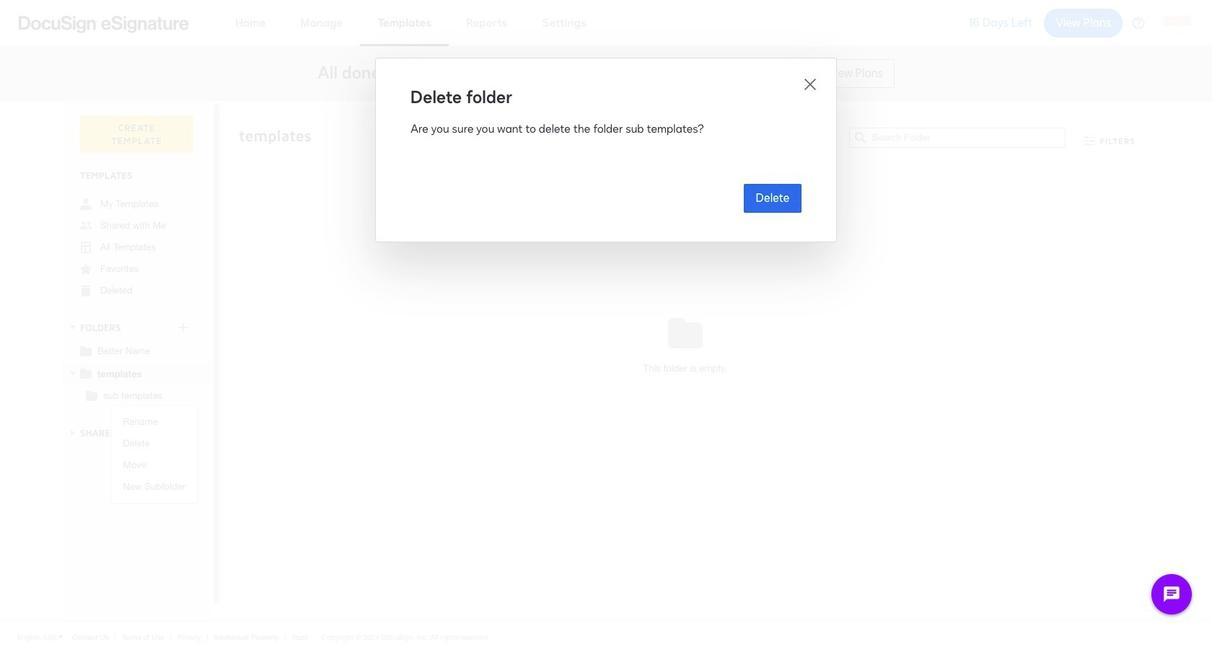 Task type: vqa. For each thing, say whether or not it's contained in the screenshot.
bottommost folder icon
yes



Task type: locate. For each thing, give the bounding box(es) containing it.
0 vertical spatial folder image
[[80, 345, 92, 357]]

folder image down folder icon
[[86, 390, 97, 401]]

trash image
[[80, 285, 92, 297]]

star filled image
[[80, 263, 92, 275]]

shared image
[[80, 220, 92, 232]]

folder image up folder icon
[[80, 345, 92, 357]]

view folders image
[[67, 322, 79, 333]]

more info region
[[0, 621, 1212, 652]]

templates image
[[80, 242, 92, 253]]

folder image
[[80, 345, 92, 357], [86, 390, 97, 401]]

menu
[[112, 411, 197, 498]]



Task type: describe. For each thing, give the bounding box(es) containing it.
folder image
[[80, 367, 92, 379]]

Search Folder text field
[[872, 128, 1066, 147]]

1 vertical spatial folder image
[[86, 390, 97, 401]]

user image
[[80, 198, 92, 210]]

docusign esignature image
[[19, 16, 189, 33]]



